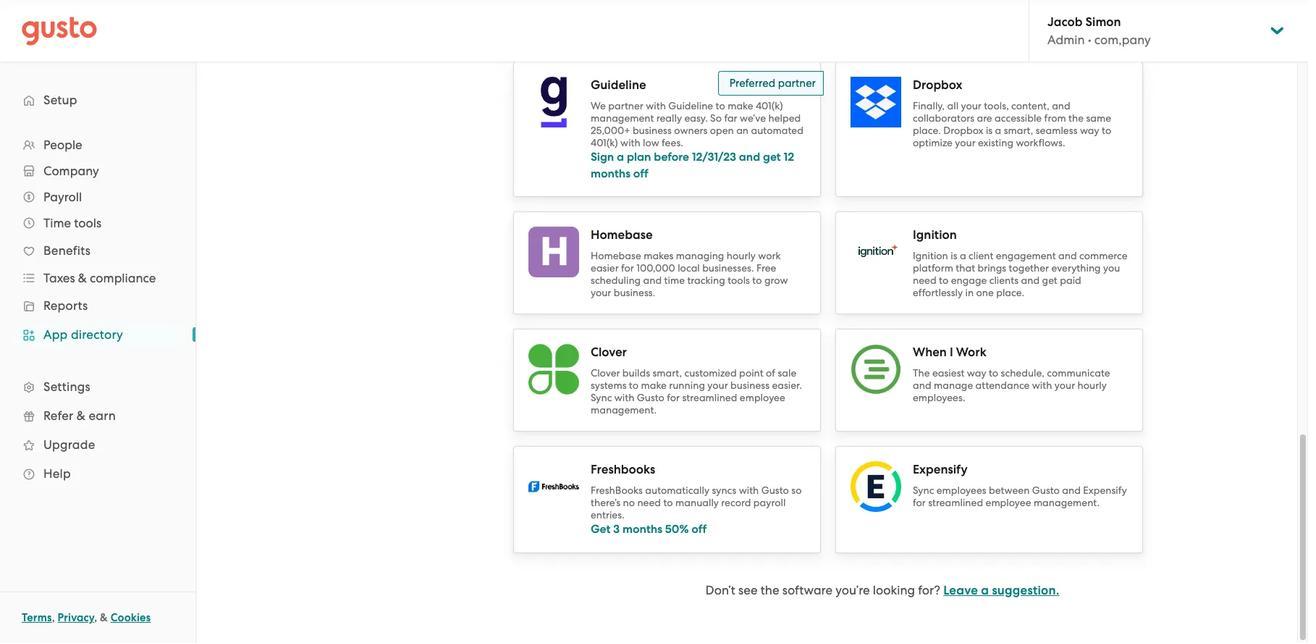 Task type: locate. For each thing, give the bounding box(es) containing it.
we've
[[740, 112, 766, 124]]

your down scheduling
[[591, 287, 612, 298]]

entries.
[[591, 509, 625, 521]]

0 vertical spatial partner
[[778, 77, 816, 90]]

sync
[[591, 392, 612, 403], [913, 485, 935, 496]]

1 horizontal spatial off
[[692, 522, 707, 536]]

0 vertical spatial off
[[634, 166, 649, 180]]

0 vertical spatial clover
[[591, 345, 627, 360]]

time
[[665, 274, 685, 286]]

0 horizontal spatial gusto
[[637, 392, 665, 403]]

for inside expensify sync employees between gusto and expensify for streamlined employee management.
[[913, 497, 926, 508]]

gusto
[[637, 392, 665, 403], [762, 485, 789, 496], [1033, 485, 1060, 496]]

make inside clover clover builds smart, customized point of sale systems to make running your business easier. sync with gusto for streamlined employee management.
[[641, 380, 667, 391]]

hourly inside homebase homebase makes managing hourly work easier for 100,000 local businesses. free scheduling and time tracking tools to grow your business.
[[727, 250, 756, 261]]

the right the from
[[1069, 112, 1084, 124]]

cookies
[[111, 611, 151, 624]]

company
[[43, 164, 99, 178]]

to up effortlessly on the top right of the page
[[939, 274, 949, 286]]

1 vertical spatial &
[[77, 408, 86, 423]]

a right sign at the top left of page
[[617, 150, 624, 164]]

your down communicate
[[1055, 380, 1076, 391]]

0 horizontal spatial get
[[763, 150, 781, 164]]

see
[[739, 583, 758, 597]]

2 ignition from the top
[[913, 250, 949, 261]]

gusto right between at the right of page
[[1033, 485, 1060, 496]]

make down builds on the bottom
[[641, 380, 667, 391]]

0 horizontal spatial ,
[[52, 611, 55, 624]]

grow
[[765, 274, 788, 286]]

settings link
[[14, 374, 181, 400]]

0 horizontal spatial place.
[[913, 125, 941, 136]]

2 vertical spatial for
[[913, 497, 926, 508]]

1 horizontal spatial the
[[1069, 112, 1084, 124]]

partner up helped on the right
[[778, 77, 816, 90]]

existing
[[978, 137, 1014, 148]]

settings
[[43, 380, 90, 394]]

, left privacy
[[52, 611, 55, 624]]

place. up optimize
[[913, 125, 941, 136]]

helped
[[769, 112, 801, 124]]

of
[[766, 367, 776, 379]]

with down systems
[[615, 392, 635, 403]]

1 horizontal spatial hourly
[[1078, 380, 1107, 391]]

months down sign at the top left of page
[[591, 166, 631, 180]]

is inside ignition ignition is a client engagement and commerce platform that brings together everything you need to engage clients and get paid effortlessly in one place.
[[951, 250, 958, 261]]

managing
[[676, 250, 725, 261]]

& for compliance
[[78, 271, 87, 285]]

1 horizontal spatial tools
[[728, 274, 750, 286]]

off right 50%
[[692, 522, 707, 536]]

the right 'see'
[[761, 583, 780, 597]]

1 horizontal spatial ,
[[94, 611, 97, 624]]

0 vertical spatial need
[[913, 274, 937, 286]]

0 horizontal spatial 401(k)
[[591, 137, 618, 148]]

1 vertical spatial ignition
[[913, 250, 949, 261]]

local
[[678, 262, 700, 274]]

business up low
[[633, 125, 672, 136]]

& left cookies button
[[100, 611, 108, 624]]

privacy
[[58, 611, 94, 624]]

1 horizontal spatial sync
[[913, 485, 935, 496]]

•
[[1088, 33, 1092, 47]]

0 vertical spatial for
[[621, 262, 634, 274]]

free
[[757, 262, 777, 274]]

hourly down communicate
[[1078, 380, 1107, 391]]

1 horizontal spatial get
[[1043, 274, 1058, 286]]

gusto up payroll
[[762, 485, 789, 496]]

to inside freshbooks freshbooks automatically syncs with gusto so there's no need to manually record payroll entries. get 3 months 50% off
[[664, 497, 673, 508]]

freshbooks logo image
[[529, 461, 579, 512]]

is up that
[[951, 250, 958, 261]]

the
[[913, 367, 930, 379]]

hourly up businesses.
[[727, 250, 756, 261]]

0 horizontal spatial sync
[[591, 392, 612, 403]]

to inside when i work the easiest way to schedule, communicate and manage attendance with your hourly employees.
[[989, 367, 999, 379]]

make up far
[[728, 100, 754, 112]]

and right between at the right of page
[[1063, 485, 1081, 496]]

0 vertical spatial tools
[[74, 216, 102, 230]]

to inside clover clover builds smart, customized point of sale systems to make running your business easier. sync with gusto for streamlined employee management.
[[629, 380, 639, 391]]

and up the from
[[1052, 100, 1071, 112]]

1 horizontal spatial place.
[[997, 287, 1025, 298]]

cookies button
[[111, 609, 151, 626]]

0 vertical spatial sync
[[591, 392, 612, 403]]

1 vertical spatial partner
[[609, 100, 644, 112]]

business
[[633, 125, 672, 136], [731, 380, 770, 391]]

and down an
[[739, 150, 761, 164]]

1 vertical spatial employee
[[986, 497, 1032, 508]]

for right expensify logo
[[913, 497, 926, 508]]

and inside dropbox finally, all your tools, content, and collaborators are accessible from the same place. dropbox is a smart, seamless way to optimize your existing workflows.
[[1052, 100, 1071, 112]]

& left earn
[[77, 408, 86, 423]]

ignition ignition is a client engagement and commerce platform that brings together everything you need to engage clients and get paid effortlessly in one place.
[[913, 227, 1128, 298]]

1 vertical spatial is
[[951, 250, 958, 261]]

0 vertical spatial guideline
[[591, 77, 646, 93]]

with
[[646, 100, 666, 112], [621, 137, 641, 148], [1033, 380, 1053, 391], [615, 392, 635, 403], [739, 485, 759, 496]]

dropbox
[[913, 77, 963, 93], [944, 125, 984, 136]]

when i work logo image
[[851, 344, 902, 395]]

1 vertical spatial smart,
[[653, 367, 682, 379]]

platform
[[913, 262, 954, 274]]

0 horizontal spatial streamlined
[[683, 392, 738, 403]]

list containing people
[[0, 132, 196, 488]]

and inside homebase homebase makes managing hourly work easier for 100,000 local businesses. free scheduling and time tracking tools to grow your business.
[[644, 274, 662, 286]]

way down work
[[967, 367, 987, 379]]

1 vertical spatial get
[[1043, 274, 1058, 286]]

0 vertical spatial the
[[1069, 112, 1084, 124]]

dropbox up finally,
[[913, 77, 963, 93]]

setup
[[43, 93, 77, 107]]

1 horizontal spatial business
[[731, 380, 770, 391]]

0 vertical spatial streamlined
[[683, 392, 738, 403]]

get
[[763, 150, 781, 164], [1043, 274, 1058, 286]]

guideline
[[591, 77, 646, 93], [669, 100, 714, 112]]

for down running
[[667, 392, 680, 403]]

need right no
[[638, 497, 661, 508]]

0 vertical spatial ignition
[[913, 227, 957, 243]]

streamlined
[[683, 392, 738, 403], [929, 497, 984, 508]]

way inside dropbox finally, all your tools, content, and collaborators are accessible from the same place. dropbox is a smart, seamless way to optimize your existing workflows.
[[1080, 125, 1100, 136]]

12
[[784, 150, 794, 164]]

for inside homebase homebase makes managing hourly work easier for 100,000 local businesses. free scheduling and time tracking tools to grow your business.
[[621, 262, 634, 274]]

0 horizontal spatial off
[[634, 166, 649, 180]]

and inside expensify sync employees between gusto and expensify for streamlined employee management.
[[1063, 485, 1081, 496]]

jacob
[[1048, 14, 1083, 30]]

software
[[783, 583, 833, 597]]

taxes & compliance
[[43, 271, 156, 285]]

0 horizontal spatial make
[[641, 380, 667, 391]]

taxes
[[43, 271, 75, 285]]

the
[[1069, 112, 1084, 124], [761, 583, 780, 597]]

& inside dropdown button
[[78, 271, 87, 285]]

reports
[[43, 298, 88, 313]]

way down 'same' on the right
[[1080, 125, 1100, 136]]

employee down of
[[740, 392, 786, 403]]

dropbox finally, all your tools, content, and collaborators are accessible from the same place. dropbox is a smart, seamless way to optimize your existing workflows.
[[913, 77, 1112, 148]]

25,000+
[[591, 125, 630, 136]]

1 vertical spatial way
[[967, 367, 987, 379]]

com,pany
[[1095, 33, 1151, 47]]

need
[[913, 274, 937, 286], [638, 497, 661, 508]]

homebase homebase makes managing hourly work easier for 100,000 local businesses. free scheduling and time tracking tools to grow your business.
[[591, 227, 788, 298]]

1 clover from the top
[[591, 345, 627, 360]]

0 vertical spatial 401(k)
[[756, 100, 783, 112]]

employee down between at the right of page
[[986, 497, 1032, 508]]

fees.
[[662, 137, 684, 148]]

sync left employees
[[913, 485, 935, 496]]

your down customized
[[708, 380, 728, 391]]

0 horizontal spatial for
[[621, 262, 634, 274]]

get left 12
[[763, 150, 781, 164]]

1 vertical spatial place.
[[997, 287, 1025, 298]]

to down builds on the bottom
[[629, 380, 639, 391]]

place. down clients
[[997, 287, 1025, 298]]

smart, down the accessible
[[1004, 125, 1034, 136]]

and down together
[[1022, 274, 1040, 286]]

1 vertical spatial streamlined
[[929, 497, 984, 508]]

401(k) up helped on the right
[[756, 100, 783, 112]]

1 vertical spatial management.
[[1034, 497, 1100, 508]]

refer & earn link
[[14, 403, 181, 429]]

to down 'same' on the right
[[1102, 125, 1112, 136]]

clover logo image
[[529, 344, 579, 395]]

0 vertical spatial way
[[1080, 125, 1100, 136]]

0 horizontal spatial is
[[951, 250, 958, 261]]

way
[[1080, 125, 1100, 136], [967, 367, 987, 379]]

employees.
[[913, 392, 966, 403]]

partner inside guideline we partner with guideline to make 401(k) management really easy. so far we've helped 25,000+ business owners open an automated 401(k) with low fees. sign a plan before 12/31/23 and get 12 months off
[[609, 100, 644, 112]]

with inside clover clover builds smart, customized point of sale systems to make running your business easier. sync with gusto for streamlined employee management.
[[615, 392, 635, 403]]

sync inside clover clover builds smart, customized point of sale systems to make running your business easier. sync with gusto for streamlined employee management.
[[591, 392, 612, 403]]

gusto inside freshbooks freshbooks automatically syncs with gusto so there's no need to manually record payroll entries. get 3 months 50% off
[[762, 485, 789, 496]]

2 homebase from the top
[[591, 250, 642, 261]]

and inside when i work the easiest way to schedule, communicate and manage attendance with your hourly employees.
[[913, 380, 932, 391]]

0 horizontal spatial the
[[761, 583, 780, 597]]

automatically
[[645, 485, 710, 496]]

a right 'leave'
[[981, 583, 989, 598]]

0 vertical spatial months
[[591, 166, 631, 180]]

0 vertical spatial get
[[763, 150, 781, 164]]

0 horizontal spatial expensify
[[913, 462, 968, 477]]

people
[[43, 138, 82, 152]]

2 , from the left
[[94, 611, 97, 624]]

management.
[[591, 404, 657, 416], [1034, 497, 1100, 508]]

workflows.
[[1016, 137, 1066, 148]]

0 vertical spatial management.
[[591, 404, 657, 416]]

1 horizontal spatial management.
[[1034, 497, 1100, 508]]

partner up 'management'
[[609, 100, 644, 112]]

& right taxes
[[78, 271, 87, 285]]

0 horizontal spatial need
[[638, 497, 661, 508]]

1 vertical spatial guideline
[[669, 100, 714, 112]]

management. inside expensify sync employees between gusto and expensify for streamlined employee management.
[[1034, 497, 1100, 508]]

0 vertical spatial make
[[728, 100, 754, 112]]

need inside freshbooks freshbooks automatically syncs with gusto so there's no need to manually record payroll entries. get 3 months 50% off
[[638, 497, 661, 508]]

guideline up easy.
[[669, 100, 714, 112]]

to down automatically
[[664, 497, 673, 508]]

upgrade
[[43, 437, 95, 452]]

homebase
[[591, 227, 653, 243], [591, 250, 642, 261]]

ignition
[[913, 227, 957, 243], [913, 250, 949, 261]]

0 horizontal spatial business
[[633, 125, 672, 136]]

and down the at the bottom of the page
[[913, 380, 932, 391]]

streamlined down employees
[[929, 497, 984, 508]]

, left cookies button
[[94, 611, 97, 624]]

1 vertical spatial tools
[[728, 274, 750, 286]]

really
[[657, 112, 682, 124]]

there's
[[591, 497, 621, 508]]

way inside when i work the easiest way to schedule, communicate and manage attendance with your hourly employees.
[[967, 367, 987, 379]]

leave a suggestion. button
[[944, 582, 1060, 599]]

0 vertical spatial &
[[78, 271, 87, 285]]

0 vertical spatial homebase
[[591, 227, 653, 243]]

1 vertical spatial make
[[641, 380, 667, 391]]

syncs
[[712, 485, 737, 496]]

and down 100,000
[[644, 274, 662, 286]]

streamlined down customized
[[683, 392, 738, 403]]

for up scheduling
[[621, 262, 634, 274]]

for?
[[918, 583, 941, 597]]

gusto down builds on the bottom
[[637, 392, 665, 403]]

between
[[989, 485, 1030, 496]]

is down are
[[986, 125, 993, 136]]

preferred partner
[[730, 77, 816, 90]]

easiest
[[933, 367, 965, 379]]

in
[[966, 287, 974, 298]]

app directory link
[[14, 322, 181, 348]]

list
[[0, 132, 196, 488]]

a up existing
[[996, 125, 1002, 136]]

tools down payroll dropdown button
[[74, 216, 102, 230]]

smart,
[[1004, 125, 1034, 136], [653, 367, 682, 379]]

& for earn
[[77, 408, 86, 423]]

0 horizontal spatial management.
[[591, 404, 657, 416]]

a up that
[[960, 250, 967, 261]]

you
[[1104, 262, 1121, 274]]

low
[[643, 137, 660, 148]]

with down schedule,
[[1033, 380, 1053, 391]]

with up "record"
[[739, 485, 759, 496]]

0 horizontal spatial hourly
[[727, 250, 756, 261]]

place. inside ignition ignition is a client engagement and commerce platform that brings together everything you need to engage clients and get paid effortlessly in one place.
[[997, 287, 1025, 298]]

1 horizontal spatial 401(k)
[[756, 100, 783, 112]]

0 horizontal spatial employee
[[740, 392, 786, 403]]

1 vertical spatial the
[[761, 583, 780, 597]]

dropbox down collaborators
[[944, 125, 984, 136]]

sign
[[591, 150, 614, 164]]

0 vertical spatial business
[[633, 125, 672, 136]]

1 horizontal spatial streamlined
[[929, 497, 984, 508]]

one
[[977, 287, 994, 298]]

1 vertical spatial sync
[[913, 485, 935, 496]]

reports link
[[14, 293, 181, 319]]

months right "3"
[[623, 522, 663, 536]]

1 vertical spatial months
[[623, 522, 663, 536]]

2 horizontal spatial gusto
[[1033, 485, 1060, 496]]

to inside homebase homebase makes managing hourly work easier for 100,000 local businesses. free scheduling and time tracking tools to grow your business.
[[753, 274, 762, 286]]

tools
[[74, 216, 102, 230], [728, 274, 750, 286]]

1 horizontal spatial make
[[728, 100, 754, 112]]

a inside guideline we partner with guideline to make 401(k) management really easy. so far we've helped 25,000+ business owners open an automated 401(k) with low fees. sign a plan before 12/31/23 and get 12 months off
[[617, 150, 624, 164]]

1 horizontal spatial need
[[913, 274, 937, 286]]

streamlined inside clover clover builds smart, customized point of sale systems to make running your business easier. sync with gusto for streamlined employee management.
[[683, 392, 738, 403]]

compliance
[[90, 271, 156, 285]]

off down plan
[[634, 166, 649, 180]]

your up are
[[961, 100, 982, 112]]

1 vertical spatial off
[[692, 522, 707, 536]]

0 horizontal spatial guideline
[[591, 77, 646, 93]]

1 horizontal spatial for
[[667, 392, 680, 403]]

your
[[961, 100, 982, 112], [955, 137, 976, 148], [591, 287, 612, 298], [708, 380, 728, 391], [1055, 380, 1076, 391]]

1 vertical spatial clover
[[591, 367, 620, 379]]

sync down systems
[[591, 392, 612, 403]]

builds
[[623, 367, 650, 379]]

tools down businesses.
[[728, 274, 750, 286]]

need down platform
[[913, 274, 937, 286]]

place.
[[913, 125, 941, 136], [997, 287, 1025, 298]]

1 vertical spatial hourly
[[1078, 380, 1107, 391]]

to down free
[[753, 274, 762, 286]]

&
[[78, 271, 87, 285], [77, 408, 86, 423], [100, 611, 108, 624]]

business down point
[[731, 380, 770, 391]]

your left existing
[[955, 137, 976, 148]]

1 vertical spatial business
[[731, 380, 770, 391]]

need inside ignition ignition is a client engagement and commerce platform that brings together everything you need to engage clients and get paid effortlessly in one place.
[[913, 274, 937, 286]]

401(k) down 25,000+
[[591, 137, 618, 148]]

dropbox logo image
[[851, 77, 902, 127]]

1 homebase from the top
[[591, 227, 653, 243]]

and up everything
[[1059, 250, 1077, 261]]

0 vertical spatial hourly
[[727, 250, 756, 261]]

taxes & compliance button
[[14, 265, 181, 291]]

smart, up running
[[653, 367, 682, 379]]

2 horizontal spatial for
[[913, 497, 926, 508]]

to inside dropbox finally, all your tools, content, and collaborators are accessible from the same place. dropbox is a smart, seamless way to optimize your existing workflows.
[[1102, 125, 1112, 136]]

1 horizontal spatial smart,
[[1004, 125, 1034, 136]]

1 horizontal spatial employee
[[986, 497, 1032, 508]]

0 vertical spatial employee
[[740, 392, 786, 403]]

client
[[969, 250, 994, 261]]

guideline up we
[[591, 77, 646, 93]]

0 vertical spatial place.
[[913, 125, 941, 136]]

tools inside dropdown button
[[74, 216, 102, 230]]

0 horizontal spatial smart,
[[653, 367, 682, 379]]

1 horizontal spatial guideline
[[669, 100, 714, 112]]

1 vertical spatial expensify
[[1084, 485, 1128, 496]]

0 vertical spatial is
[[986, 125, 993, 136]]

the inside don't see the software you're looking for? leave a suggestion.
[[761, 583, 780, 597]]

0 horizontal spatial partner
[[609, 100, 644, 112]]

homebase logo image
[[529, 227, 579, 277]]

to up attendance
[[989, 367, 999, 379]]

to up so
[[716, 100, 726, 112]]

1 horizontal spatial expensify
[[1084, 485, 1128, 496]]

1 vertical spatial for
[[667, 392, 680, 403]]

1 horizontal spatial gusto
[[762, 485, 789, 496]]

so
[[711, 112, 722, 124]]

1 vertical spatial need
[[638, 497, 661, 508]]

0 horizontal spatial tools
[[74, 216, 102, 230]]

with inside when i work the easiest way to schedule, communicate and manage attendance with your hourly employees.
[[1033, 380, 1053, 391]]

1 horizontal spatial way
[[1080, 125, 1100, 136]]

scheduling
[[591, 274, 641, 286]]

get left paid
[[1043, 274, 1058, 286]]



Task type: describe. For each thing, give the bounding box(es) containing it.
running
[[669, 380, 705, 391]]

point
[[740, 367, 764, 379]]

app directory
[[43, 327, 123, 342]]

benefits link
[[14, 238, 181, 264]]

0 vertical spatial expensify
[[913, 462, 968, 477]]

record
[[722, 497, 751, 508]]

smart, inside dropbox finally, all your tools, content, and collaborators are accessible from the same place. dropbox is a smart, seamless way to optimize your existing workflows.
[[1004, 125, 1034, 136]]

suggestion.
[[992, 583, 1060, 598]]

management. inside clover clover builds smart, customized point of sale systems to make running your business easier. sync with gusto for streamlined employee management.
[[591, 404, 657, 416]]

together
[[1009, 262, 1049, 274]]

clover clover builds smart, customized point of sale systems to make running your business easier. sync with gusto for streamlined employee management.
[[591, 345, 802, 416]]

are
[[977, 112, 993, 124]]

1 vertical spatial dropbox
[[944, 125, 984, 136]]

looking
[[873, 583, 915, 597]]

get
[[591, 522, 611, 536]]

ignition logo image
[[851, 241, 902, 263]]

plan
[[627, 150, 651, 164]]

manually
[[676, 497, 719, 508]]

refer & earn
[[43, 408, 116, 423]]

and inside guideline we partner with guideline to make 401(k) management really easy. so far we've helped 25,000+ business owners open an automated 401(k) with low fees. sign a plan before 12/31/23 and get 12 months off
[[739, 150, 761, 164]]

employees
[[937, 485, 987, 496]]

for for homebase
[[621, 262, 634, 274]]

your inside homebase homebase makes managing hourly work easier for 100,000 local businesses. free scheduling and time tracking tools to grow your business.
[[591, 287, 612, 298]]

business.
[[614, 287, 656, 298]]

your inside clover clover builds smart, customized point of sale systems to make running your business easier. sync with gusto for streamlined employee management.
[[708, 380, 728, 391]]

people button
[[14, 132, 181, 158]]

1 ignition from the top
[[913, 227, 957, 243]]

expensify logo image
[[851, 461, 902, 512]]

tracking
[[688, 274, 725, 286]]

benefits
[[43, 243, 91, 258]]

0 vertical spatial dropbox
[[913, 77, 963, 93]]

engage
[[951, 274, 987, 286]]

employee inside clover clover builds smart, customized point of sale systems to make running your business easier. sync with gusto for streamlined employee management.
[[740, 392, 786, 403]]

expensify sync employees between gusto and expensify for streamlined employee management.
[[913, 462, 1128, 508]]

company button
[[14, 158, 181, 184]]

make inside guideline we partner with guideline to make 401(k) management really easy. so far we've helped 25,000+ business owners open an automated 401(k) with low fees. sign a plan before 12/31/23 and get 12 months off
[[728, 100, 754, 112]]

don't
[[706, 583, 736, 597]]

terms , privacy , & cookies
[[22, 611, 151, 624]]

with up plan
[[621, 137, 641, 148]]

owners
[[674, 125, 708, 136]]

2 clover from the top
[[591, 367, 620, 379]]

with up really
[[646, 100, 666, 112]]

gusto navigation element
[[0, 62, 196, 511]]

freshbooks
[[591, 485, 643, 496]]

1 , from the left
[[52, 611, 55, 624]]

work
[[759, 250, 781, 261]]

100,000
[[637, 262, 676, 274]]

refer
[[43, 408, 73, 423]]

terms link
[[22, 611, 52, 624]]

your inside when i work the easiest way to schedule, communicate and manage attendance with your hourly employees.
[[1055, 380, 1076, 391]]

open
[[710, 125, 734, 136]]

businesses.
[[703, 262, 754, 274]]

work
[[957, 345, 987, 360]]

guideline we partner with guideline to make 401(k) management really easy. so far we've helped 25,000+ business owners open an automated 401(k) with low fees. sign a plan before 12/31/23 and get 12 months off
[[591, 77, 804, 180]]

makes
[[644, 250, 674, 261]]

a inside ignition ignition is a client engagement and commerce platform that brings together everything you need to engage clients and get paid effortlessly in one place.
[[960, 250, 967, 261]]

for for expensify
[[913, 497, 926, 508]]

from
[[1045, 112, 1067, 124]]

systems
[[591, 380, 627, 391]]

privacy link
[[58, 611, 94, 624]]

with inside freshbooks freshbooks automatically syncs with gusto so there's no need to manually record payroll entries. get 3 months 50% off
[[739, 485, 759, 496]]

that
[[956, 262, 976, 274]]

3
[[614, 522, 620, 536]]

payroll button
[[14, 184, 181, 210]]

2 vertical spatial &
[[100, 611, 108, 624]]

smart, inside clover clover builds smart, customized point of sale systems to make running your business easier. sync with gusto for streamlined employee management.
[[653, 367, 682, 379]]

home image
[[22, 16, 97, 45]]

finally,
[[913, 100, 945, 112]]

effortlessly
[[913, 287, 963, 298]]

get inside ignition ignition is a client engagement and commerce platform that brings together everything you need to engage clients and get paid effortlessly in one place.
[[1043, 274, 1058, 286]]

hourly inside when i work the easiest way to schedule, communicate and manage attendance with your hourly employees.
[[1078, 380, 1107, 391]]

for inside clover clover builds smart, customized point of sale systems to make running your business easier. sync with gusto for streamlined employee management.
[[667, 392, 680, 403]]

gusto inside clover clover builds smart, customized point of sale systems to make running your business easier. sync with gusto for streamlined employee management.
[[637, 392, 665, 403]]

to inside ignition ignition is a client engagement and commerce platform that brings together everything you need to engage clients and get paid effortlessly in one place.
[[939, 274, 949, 286]]

employee inside expensify sync employees between gusto and expensify for streamlined employee management.
[[986, 497, 1032, 508]]

a inside dropbox finally, all your tools, content, and collaborators are accessible from the same place. dropbox is a smart, seamless way to optimize your existing workflows.
[[996, 125, 1002, 136]]

time
[[43, 216, 71, 230]]

manage
[[934, 380, 974, 391]]

preferred
[[730, 77, 776, 90]]

simon
[[1086, 14, 1122, 30]]

business inside clover clover builds smart, customized point of sale systems to make running your business easier. sync with gusto for streamlined employee management.
[[731, 380, 770, 391]]

management
[[591, 112, 654, 124]]

accessible
[[995, 112, 1042, 124]]

schedule,
[[1001, 367, 1045, 379]]

communicate
[[1047, 367, 1111, 379]]

help link
[[14, 461, 181, 487]]

when i work the easiest way to schedule, communicate and manage attendance with your hourly employees.
[[913, 345, 1111, 403]]

i
[[950, 345, 954, 360]]

attendance
[[976, 380, 1030, 391]]

guideline logo image
[[529, 77, 579, 127]]

place. inside dropbox finally, all your tools, content, and collaborators are accessible from the same place. dropbox is a smart, seamless way to optimize your existing workflows.
[[913, 125, 941, 136]]

same
[[1087, 112, 1112, 124]]

business inside guideline we partner with guideline to make 401(k) management really easy. so far we've helped 25,000+ business owners open an automated 401(k) with low fees. sign a plan before 12/31/23 and get 12 months off
[[633, 125, 672, 136]]

1 horizontal spatial partner
[[778, 77, 816, 90]]

you're
[[836, 583, 870, 597]]

get inside guideline we partner with guideline to make 401(k) management really easy. so far we've helped 25,000+ business owners open an automated 401(k) with low fees. sign a plan before 12/31/23 and get 12 months off
[[763, 150, 781, 164]]

easier.
[[772, 380, 802, 391]]

months inside guideline we partner with guideline to make 401(k) management really easy. so far we've helped 25,000+ business owners open an automated 401(k) with low fees. sign a plan before 12/31/23 and get 12 months off
[[591, 166, 631, 180]]

sync inside expensify sync employees between gusto and expensify for streamlined employee management.
[[913, 485, 935, 496]]

collaborators
[[913, 112, 975, 124]]

to inside guideline we partner with guideline to make 401(k) management really easy. so far we've helped 25,000+ business owners open an automated 401(k) with low fees. sign a plan before 12/31/23 and get 12 months off
[[716, 100, 726, 112]]

upgrade link
[[14, 432, 181, 458]]

off inside freshbooks freshbooks automatically syncs with gusto so there's no need to manually record payroll entries. get 3 months 50% off
[[692, 522, 707, 536]]

months inside freshbooks freshbooks automatically syncs with gusto so there's no need to manually record payroll entries. get 3 months 50% off
[[623, 522, 663, 536]]

tools inside homebase homebase makes managing hourly work easier for 100,000 local businesses. free scheduling and time tracking tools to grow your business.
[[728, 274, 750, 286]]

payroll
[[754, 497, 786, 508]]

gusto inside expensify sync employees between gusto and expensify for streamlined employee management.
[[1033, 485, 1060, 496]]

optimize
[[913, 137, 953, 148]]

help
[[43, 466, 71, 481]]

1 vertical spatial 401(k)
[[591, 137, 618, 148]]

far
[[725, 112, 738, 124]]

is inside dropbox finally, all your tools, content, and collaborators are accessible from the same place. dropbox is a smart, seamless way to optimize your existing workflows.
[[986, 125, 993, 136]]

app
[[43, 327, 68, 342]]

off inside guideline we partner with guideline to make 401(k) management really easy. so far we've helped 25,000+ business owners open an automated 401(k) with low fees. sign a plan before 12/31/23 and get 12 months off
[[634, 166, 649, 180]]

so
[[792, 485, 802, 496]]

seamless
[[1036, 125, 1078, 136]]

the inside dropbox finally, all your tools, content, and collaborators are accessible from the same place. dropbox is a smart, seamless way to optimize your existing workflows.
[[1069, 112, 1084, 124]]

commerce
[[1080, 250, 1128, 261]]

freshbooks freshbooks automatically syncs with gusto so there's no need to manually record payroll entries. get 3 months 50% off
[[591, 462, 802, 536]]

12/31/23
[[692, 150, 737, 164]]

all
[[948, 100, 959, 112]]

time tools
[[43, 216, 102, 230]]

paid
[[1060, 274, 1082, 286]]

before
[[654, 150, 690, 164]]

terms
[[22, 611, 52, 624]]

leave
[[944, 583, 978, 598]]

easy.
[[685, 112, 708, 124]]

streamlined inside expensify sync employees between gusto and expensify for streamlined employee management.
[[929, 497, 984, 508]]



Task type: vqa. For each thing, say whether or not it's contained in the screenshot.
Sign
yes



